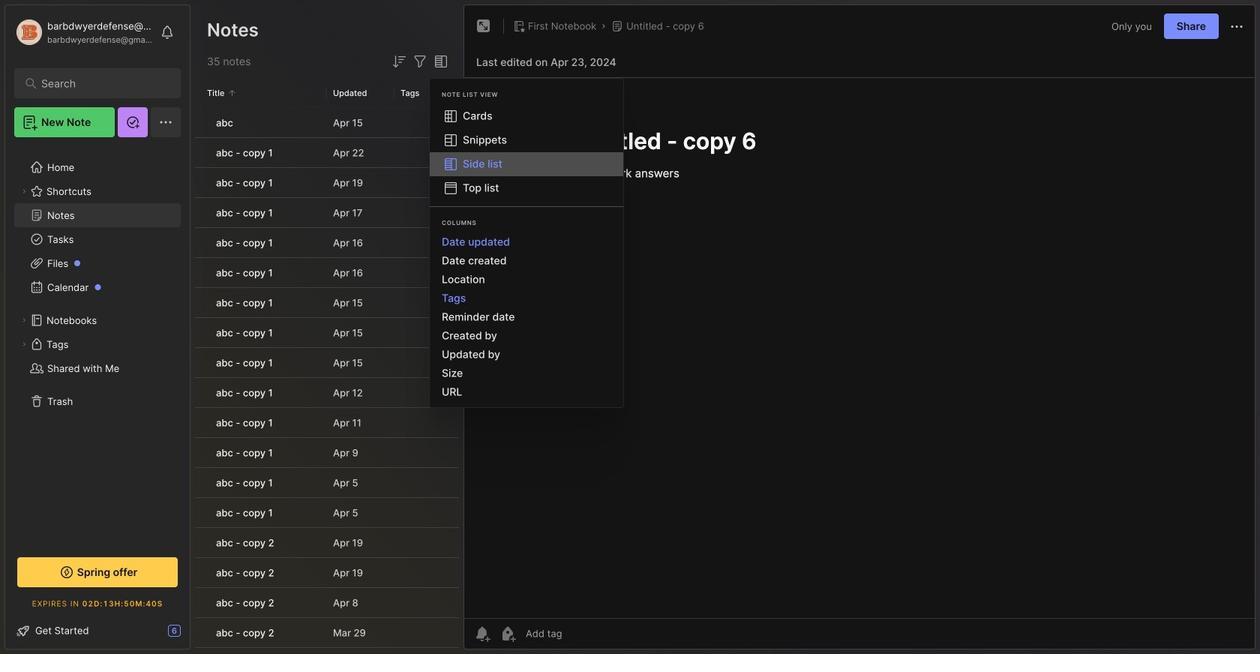Task type: vqa. For each thing, say whether or not it's contained in the screenshot.
tree
yes



Task type: describe. For each thing, give the bounding box(es) containing it.
note window element
[[464, 5, 1256, 654]]

add tag image
[[499, 625, 517, 643]]

View options field
[[429, 53, 450, 71]]

Note Editor text field
[[465, 77, 1256, 618]]

Sort options field
[[390, 53, 408, 71]]

Search text field
[[41, 77, 161, 91]]

Help and Learning task checklist field
[[5, 619, 190, 643]]

Account field
[[14, 17, 153, 47]]

add a reminder image
[[474, 625, 492, 643]]



Task type: locate. For each thing, give the bounding box(es) containing it.
Add tag field
[[525, 627, 637, 641]]

dropdown list menu
[[430, 104, 624, 200], [430, 233, 624, 402]]

click to collapse image
[[190, 627, 201, 645]]

menu item
[[430, 152, 624, 176]]

main element
[[0, 0, 195, 655]]

tree
[[5, 146, 190, 541]]

cell
[[195, 108, 207, 137], [195, 138, 207, 167], [195, 168, 207, 197], [195, 198, 207, 227], [195, 228, 207, 257], [195, 258, 207, 287], [195, 288, 207, 317], [195, 318, 207, 348], [195, 348, 207, 378], [195, 378, 207, 408], [195, 408, 207, 438], [195, 438, 207, 468], [195, 468, 207, 498], [195, 498, 207, 528], [195, 528, 207, 558], [195, 558, 207, 588], [195, 588, 207, 618], [195, 618, 207, 648], [327, 649, 395, 655], [395, 649, 462, 655]]

More actions field
[[1229, 17, 1247, 36]]

Add filters field
[[411, 53, 429, 71]]

none search field inside the main element
[[41, 74, 161, 92]]

expand note image
[[475, 17, 493, 35]]

add filters image
[[411, 53, 429, 71]]

1 dropdown list menu from the top
[[430, 104, 624, 200]]

tree inside the main element
[[5, 146, 190, 541]]

expand tags image
[[20, 340, 29, 349]]

1 vertical spatial dropdown list menu
[[430, 233, 624, 402]]

row group
[[195, 108, 462, 655]]

2 dropdown list menu from the top
[[430, 233, 624, 402]]

None search field
[[41, 74, 161, 92]]

0 vertical spatial dropdown list menu
[[430, 104, 624, 200]]

more actions image
[[1229, 18, 1247, 36]]

expand notebooks image
[[20, 316, 29, 325]]



